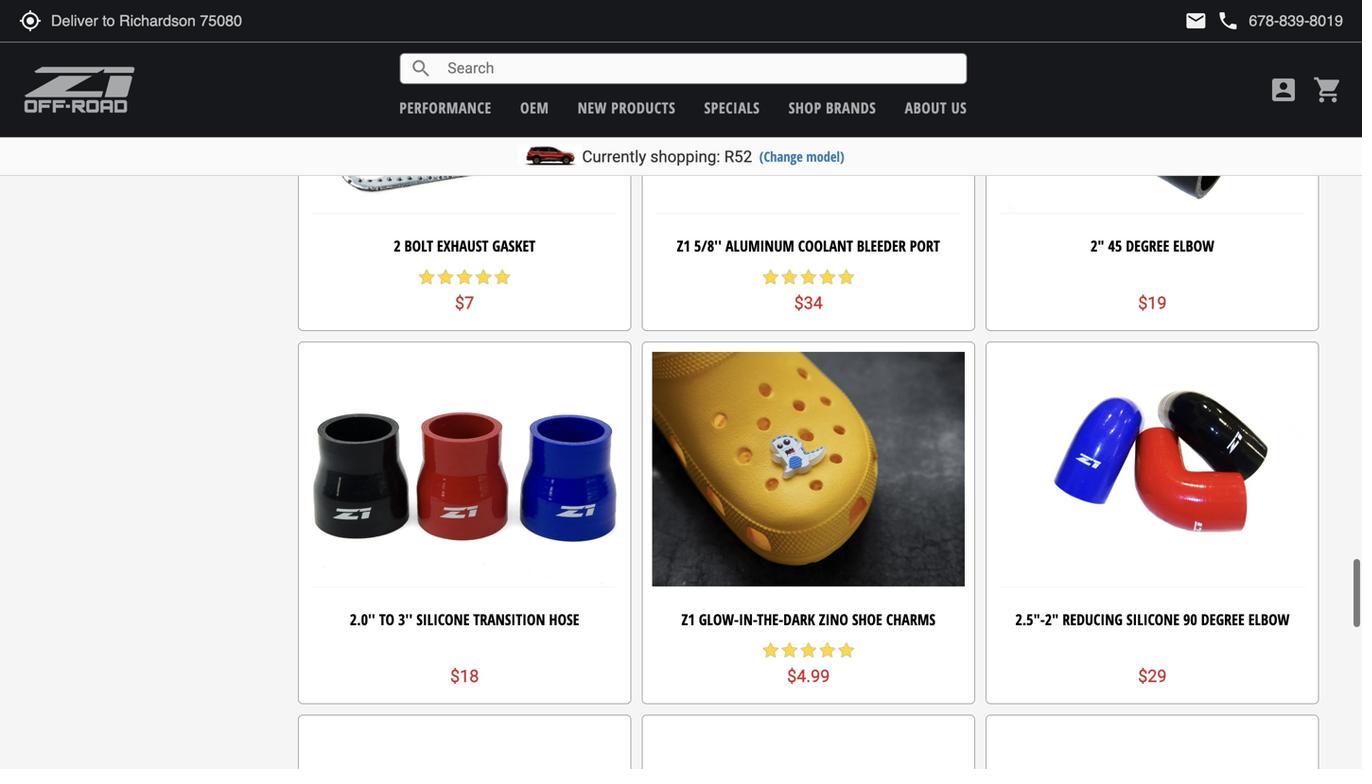 Task type: locate. For each thing, give the bounding box(es) containing it.
model)
[[807, 147, 845, 166]]

phone
[[1218, 9, 1240, 32]]

specials link
[[705, 97, 760, 118]]

z1 left the glow-
[[682, 609, 695, 630]]

silicone right the 3''
[[417, 609, 470, 630]]

z1 motorsports logo image
[[24, 66, 136, 114]]

z1 5/8'' aluminum coolant bleeder port
[[677, 236, 941, 256]]

2"
[[1091, 236, 1105, 256], [1046, 609, 1059, 630]]

1 vertical spatial 2"
[[1046, 609, 1059, 630]]

new products
[[578, 97, 676, 118]]

0 vertical spatial 2"
[[1091, 236, 1105, 256]]

z1
[[677, 236, 691, 256], [682, 609, 695, 630]]

shopping_cart link
[[1309, 75, 1344, 105]]

about
[[905, 97, 948, 118]]

mail link
[[1185, 9, 1208, 32]]

$4.99
[[788, 667, 830, 687]]

1 vertical spatial z1
[[682, 609, 695, 630]]

in-
[[739, 609, 758, 630]]

$34
[[795, 293, 823, 313]]

silicone for transition
[[417, 609, 470, 630]]

z1 for z1 5/8'' aluminum coolant bleeder port
[[677, 236, 691, 256]]

mail
[[1185, 9, 1208, 32]]

$19
[[1139, 293, 1168, 313]]

2 silicone from the left
[[1127, 609, 1180, 630]]

reducing
[[1063, 609, 1123, 630]]

about us link
[[905, 97, 968, 118]]

2" left reducing on the right bottom
[[1046, 609, 1059, 630]]

r52
[[725, 147, 753, 166]]

star star star star star $34
[[762, 268, 856, 313]]

currently shopping: r52 (change model)
[[582, 147, 845, 166]]

z1 left 5/8''
[[677, 236, 691, 256]]

1 silicone from the left
[[417, 609, 470, 630]]

elbow
[[1174, 236, 1215, 256]]

2
[[394, 236, 401, 256]]

2.0'' to 3'' silicone transition hose
[[350, 609, 580, 630]]

1 horizontal spatial silicone
[[1127, 609, 1180, 630]]

us
[[952, 97, 968, 118]]

account_box link
[[1265, 75, 1304, 105]]

silicone left 90
[[1127, 609, 1180, 630]]

0 horizontal spatial silicone
[[417, 609, 470, 630]]

0 vertical spatial z1
[[677, 236, 691, 256]]

(change model) link
[[760, 147, 845, 166]]

exhaust
[[437, 236, 489, 256]]

2.5"-2" reducing silicone 90 degree elbow
[[1016, 609, 1290, 630]]

$29
[[1139, 667, 1168, 687]]

2" 45 degree elbow
[[1091, 236, 1215, 256]]

star
[[418, 268, 436, 287], [436, 268, 455, 287], [455, 268, 474, 287], [474, 268, 493, 287], [493, 268, 512, 287], [762, 268, 781, 287], [781, 268, 800, 287], [800, 268, 819, 287], [819, 268, 837, 287], [837, 268, 856, 287], [762, 641, 781, 660], [781, 641, 800, 660], [800, 641, 819, 660], [819, 641, 837, 660], [837, 641, 856, 660]]

about us
[[905, 97, 968, 118]]

silicone
[[417, 609, 470, 630], [1127, 609, 1180, 630]]

(change
[[760, 147, 803, 166]]

bolt
[[405, 236, 433, 256]]

brands
[[826, 97, 877, 118]]

2 bolt  exhaust gasket
[[394, 236, 536, 256]]

hose
[[549, 609, 580, 630]]

oem
[[521, 97, 549, 118]]

the-
[[758, 609, 784, 630]]

2" left "45"
[[1091, 236, 1105, 256]]

90
[[1184, 609, 1198, 630]]

2.5"-
[[1016, 609, 1046, 630]]

degree
[[1202, 609, 1245, 630]]

my_location
[[19, 9, 42, 32]]

new
[[578, 97, 607, 118]]

to
[[379, 609, 395, 630]]



Task type: describe. For each thing, give the bounding box(es) containing it.
currently
[[582, 147, 647, 166]]

1 horizontal spatial 2"
[[1091, 236, 1105, 256]]

star star star star star $4.99
[[762, 641, 856, 687]]

shoe
[[853, 609, 883, 630]]

transition
[[474, 609, 546, 630]]

zino
[[819, 609, 849, 630]]

elbow
[[1249, 609, 1290, 630]]

mail phone
[[1185, 9, 1240, 32]]

bleeder
[[857, 236, 907, 256]]

dark
[[784, 609, 816, 630]]

Search search field
[[433, 54, 967, 83]]

performance link
[[400, 97, 492, 118]]

z1 glow-in-the-dark zino shoe charms
[[682, 609, 936, 630]]

$18
[[451, 667, 479, 687]]

specials
[[705, 97, 760, 118]]

shop
[[789, 97, 822, 118]]

phone link
[[1218, 9, 1344, 32]]

silicone for 90
[[1127, 609, 1180, 630]]

5/8''
[[695, 236, 722, 256]]

performance
[[400, 97, 492, 118]]

star star star star star $7
[[418, 268, 512, 313]]

gasket
[[493, 236, 536, 256]]

search
[[410, 57, 433, 80]]

2.0''
[[350, 609, 376, 630]]

shop brands
[[789, 97, 877, 118]]

glow-
[[699, 609, 739, 630]]

aluminum
[[726, 236, 795, 256]]

products
[[612, 97, 676, 118]]

account_box
[[1269, 75, 1300, 105]]

$7
[[455, 293, 474, 313]]

oem link
[[521, 97, 549, 118]]

new products link
[[578, 97, 676, 118]]

45
[[1109, 236, 1123, 256]]

degree
[[1127, 236, 1170, 256]]

shop brands link
[[789, 97, 877, 118]]

3''
[[398, 609, 413, 630]]

shopping_cart
[[1314, 75, 1344, 105]]

z1 for z1 glow-in-the-dark zino shoe charms
[[682, 609, 695, 630]]

shopping:
[[651, 147, 721, 166]]

charms
[[887, 609, 936, 630]]

0 horizontal spatial 2"
[[1046, 609, 1059, 630]]

port
[[910, 236, 941, 256]]

coolant
[[799, 236, 854, 256]]



Task type: vqa. For each thing, say whether or not it's contained in the screenshot.


